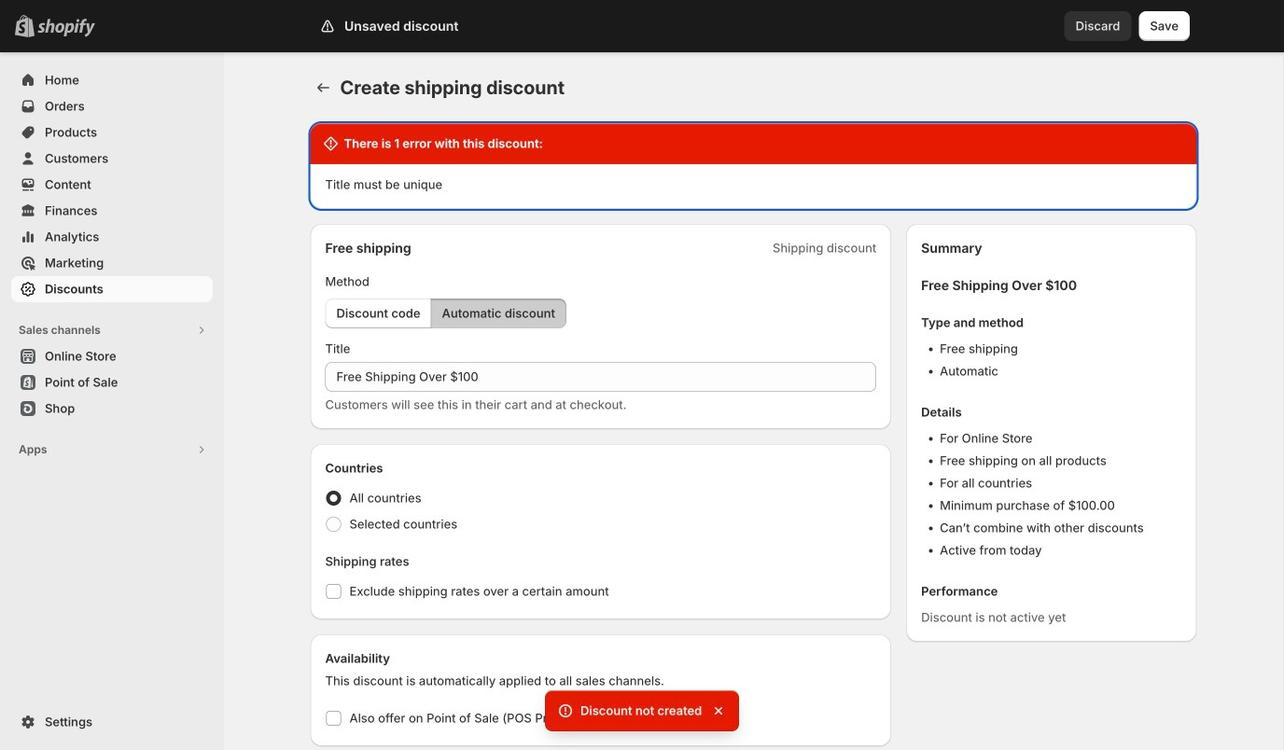 Task type: vqa. For each thing, say whether or not it's contained in the screenshot.
"Shopify" image to the right
no



Task type: describe. For each thing, give the bounding box(es) containing it.
shopify image
[[37, 18, 95, 37]]



Task type: locate. For each thing, give the bounding box(es) containing it.
None text field
[[325, 362, 877, 392]]



